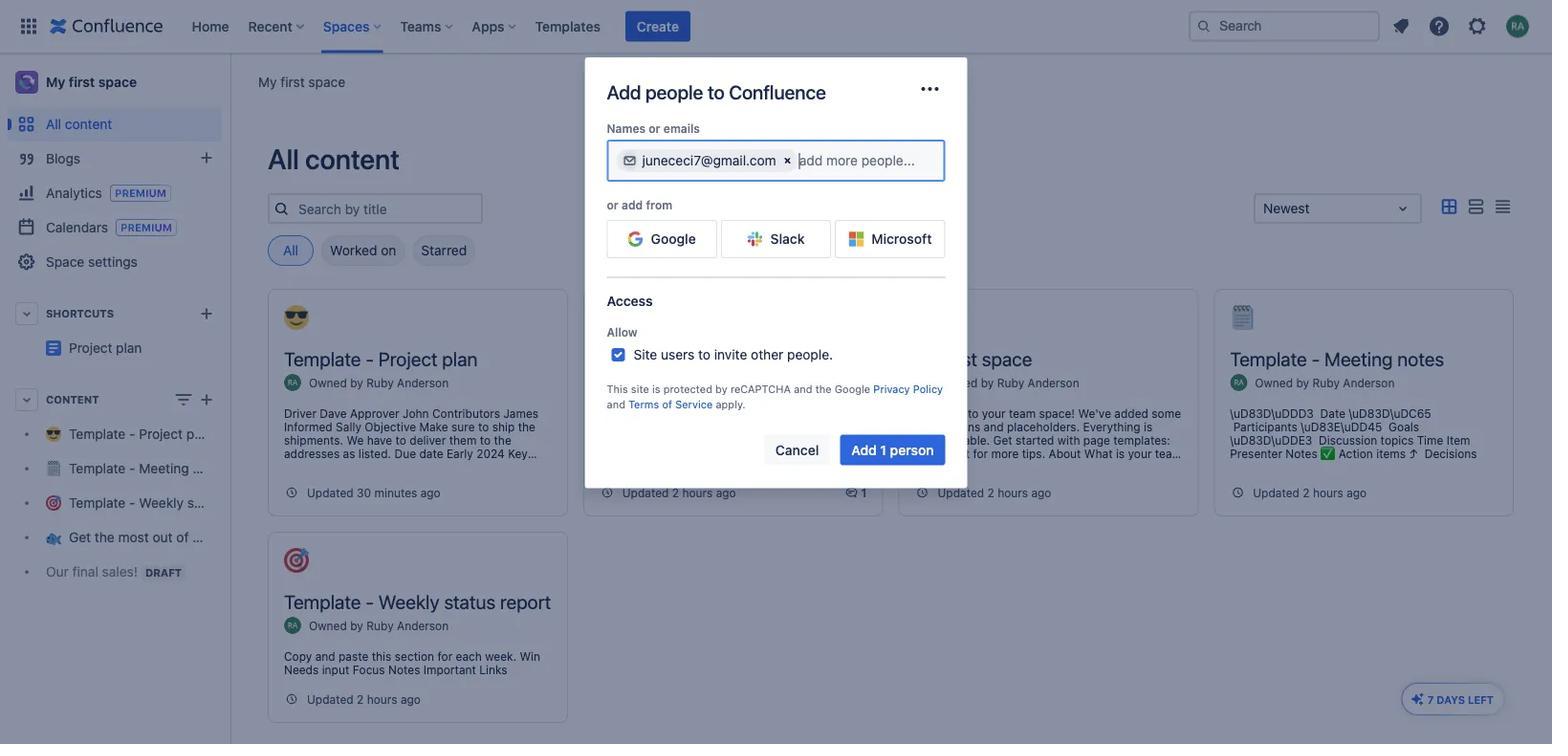 Task type: locate. For each thing, give the bounding box(es) containing it.
1 vertical spatial premium image
[[116, 219, 177, 236]]

calendars
[[46, 219, 108, 235]]

owned for template - project plan
[[309, 376, 347, 389]]

meeting up template - weekly status report link
[[139, 461, 189, 476]]

privacy
[[874, 383, 910, 395]]

add up names
[[607, 80, 641, 103]]

updated left 30
[[307, 486, 354, 499]]

all up blogs
[[46, 116, 61, 132]]

your
[[766, 347, 803, 370], [192, 530, 220, 545]]

space
[[46, 254, 84, 270]]

plan
[[442, 347, 478, 370], [186, 426, 213, 442]]

0 vertical spatial out
[[713, 347, 740, 370]]

get the most out of your team space
[[600, 347, 850, 393], [69, 530, 295, 545]]

people
[[646, 80, 704, 103]]

and down 'this'
[[607, 398, 626, 410]]

2 horizontal spatial and
[[794, 383, 813, 395]]

to right people
[[708, 80, 725, 103]]

Names or emails text field
[[800, 151, 917, 170]]

0 vertical spatial notes
[[1286, 447, 1318, 460]]

2 vertical spatial all
[[283, 243, 299, 258]]

template - weekly status report
[[69, 495, 267, 511], [284, 590, 551, 613]]

spaces
[[323, 18, 370, 34]]

report inside space element
[[229, 495, 267, 511]]

updated down add 1 person button
[[938, 486, 985, 499]]

premium image inside analytics link
[[110, 185, 171, 202]]

draft link
[[8, 555, 222, 589]]

1 horizontal spatial first
[[281, 74, 305, 89]]

0 vertical spatial template - project plan
[[284, 347, 478, 370]]

space inside get the most out of your team space
[[600, 370, 650, 393]]

all content
[[46, 116, 112, 132], [268, 143, 400, 175]]

create a page image
[[195, 388, 218, 411]]

owned by for space
[[940, 376, 998, 389]]

premium image for calendars
[[116, 219, 177, 236]]

my first space link down spaces
[[258, 72, 345, 91]]

notes inside tree
[[193, 461, 227, 476]]

1 vertical spatial get
[[69, 530, 91, 545]]

0 vertical spatial add
[[607, 80, 641, 103]]

profile picture image up \ud83d\uddd3
[[1231, 374, 1248, 391]]

0 vertical spatial get the most out of your team space
[[600, 347, 850, 393]]

premium image down blogs link
[[110, 185, 171, 202]]

the up draft link
[[95, 530, 115, 545]]

template
[[284, 347, 361, 370], [1231, 347, 1308, 370], [69, 426, 126, 442], [69, 461, 126, 476], [69, 495, 126, 511], [284, 590, 361, 613]]

people.
[[787, 347, 833, 363]]

0 vertical spatial report
[[229, 495, 267, 511]]

all content inside space element
[[46, 116, 112, 132]]

1 horizontal spatial 1
[[881, 442, 887, 458]]

to
[[708, 80, 725, 103], [699, 347, 711, 363]]

2 for template - meeting notes
[[1303, 486, 1310, 499]]

1 horizontal spatial project
[[379, 347, 438, 370]]

allow site users to invite other people.
[[607, 325, 833, 363]]

1 vertical spatial team
[[223, 530, 254, 545]]

of up recaptcha
[[745, 347, 761, 370]]

profile picture image right privacy
[[915, 374, 932, 391]]

profile picture image for template - weekly status report
[[284, 617, 301, 634]]

1 vertical spatial most
[[118, 530, 149, 545]]

meeting up \ud83d\udc65
[[1325, 347, 1393, 370]]

updated 2 hours ago for template - weekly status report
[[307, 693, 421, 706]]

1 horizontal spatial weekly
[[379, 590, 440, 613]]

0 horizontal spatial and
[[315, 650, 335, 663]]

1 inside button
[[881, 442, 887, 458]]

0 vertical spatial or
[[649, 122, 661, 135]]

tree containing template - project plan
[[8, 417, 295, 589]]

1 vertical spatial notes
[[388, 663, 420, 676]]

template - weekly status report up get the most out of your team space link
[[69, 495, 267, 511]]

analytics
[[46, 185, 102, 200]]

1 horizontal spatial report
[[500, 590, 551, 613]]

owned by for project
[[309, 376, 367, 389]]

add inside button
[[852, 442, 877, 458]]

0 horizontal spatial content
[[65, 116, 112, 132]]

tree inside space element
[[8, 417, 295, 589]]

get up draft link
[[69, 530, 91, 545]]

0 horizontal spatial notes
[[388, 663, 420, 676]]

google
[[651, 231, 696, 247], [835, 383, 871, 395]]

each
[[456, 650, 482, 663]]

0 vertical spatial 1
[[881, 442, 887, 458]]

premium image
[[110, 185, 171, 202], [116, 219, 177, 236]]

1 vertical spatial all content
[[268, 143, 400, 175]]

0 vertical spatial of
[[745, 347, 761, 370]]

1 vertical spatial template - weekly status report
[[284, 590, 551, 613]]

and right copy
[[315, 650, 335, 663]]

profile picture image for template - meeting notes
[[1231, 374, 1248, 391]]

get inside get the most out of your team space
[[600, 347, 630, 370]]

apply.
[[716, 398, 746, 410]]

1 horizontal spatial the
[[634, 347, 661, 370]]

0 horizontal spatial project
[[139, 426, 183, 442]]

1 vertical spatial add
[[852, 442, 877, 458]]

profile picture image right create a page image on the bottom left of the page
[[284, 374, 301, 391]]

0 vertical spatial content
[[65, 116, 112, 132]]

notes left ✅
[[1286, 447, 1318, 460]]

my inside space element
[[46, 74, 65, 90]]

1 horizontal spatial notes
[[1398, 347, 1445, 370]]

add people to confluence
[[607, 80, 826, 103]]

status inside space element
[[187, 495, 225, 511]]

create link
[[626, 11, 691, 42]]

by for my first space
[[981, 376, 994, 389]]

updated
[[307, 486, 354, 499], [623, 486, 669, 499], [938, 486, 985, 499], [1254, 486, 1300, 499], [307, 693, 354, 706]]

plan inside space element
[[186, 426, 213, 442]]

status
[[187, 495, 225, 511], [444, 590, 496, 613]]

topics
[[1381, 433, 1414, 447]]

1 horizontal spatial of
[[662, 398, 673, 410]]

shortcuts button
[[8, 297, 222, 331]]

updated for my first space
[[938, 486, 985, 499]]

my first space down spaces
[[258, 74, 345, 89]]

google left privacy
[[835, 383, 871, 395]]

meeting
[[1325, 347, 1393, 370], [139, 461, 189, 476]]

0 vertical spatial status
[[187, 495, 225, 511]]

team
[[808, 347, 850, 370], [223, 530, 254, 545]]

shortcuts
[[46, 308, 114, 320]]

0 horizontal spatial your
[[192, 530, 220, 545]]

0 horizontal spatial status
[[187, 495, 225, 511]]

updated 2 hours ago for my first space
[[938, 486, 1052, 499]]

0 horizontal spatial get
[[69, 530, 91, 545]]

updated 2 hours ago for template - meeting notes
[[1254, 486, 1367, 499]]

template - weekly status report inside template - weekly status report link
[[69, 495, 267, 511]]

all content up blogs
[[46, 116, 112, 132]]

template - project plan link
[[8, 417, 222, 452]]

status up each
[[444, 590, 496, 613]]

all left worked on the top of page
[[283, 243, 299, 258]]

add 1 person
[[852, 442, 934, 458]]

my first space
[[258, 74, 345, 89], [46, 74, 137, 90], [915, 347, 1033, 370]]

0 horizontal spatial team
[[223, 530, 254, 545]]

get the most out of your team space up apply.
[[600, 347, 850, 393]]

first
[[281, 74, 305, 89], [69, 74, 95, 90], [946, 347, 978, 370]]

all right create a blog image
[[268, 143, 299, 175]]

team inside get the most out of your team space link
[[223, 530, 254, 545]]

get
[[600, 347, 630, 370], [69, 530, 91, 545]]

items
[[1377, 447, 1406, 460]]

ago
[[421, 486, 441, 499], [716, 486, 736, 499], [1032, 486, 1052, 499], [1347, 486, 1367, 499], [401, 693, 421, 706]]

most
[[666, 347, 708, 370], [118, 530, 149, 545]]

hours for template - weekly status report
[[367, 693, 398, 706]]

google down from
[[651, 231, 696, 247]]

my first space up policy
[[915, 347, 1033, 370]]

compact list image
[[1492, 196, 1515, 219]]

confluence image
[[50, 15, 163, 38], [50, 15, 163, 38]]

status up get the most out of your team space link
[[187, 495, 225, 511]]

person
[[890, 442, 934, 458]]

1 vertical spatial template - project plan
[[69, 426, 213, 442]]

updated 2 hours ago
[[623, 486, 736, 499], [938, 486, 1052, 499], [1254, 486, 1367, 499], [307, 693, 421, 706]]

2 vertical spatial and
[[315, 650, 335, 663]]

1 horizontal spatial out
[[713, 347, 740, 370]]

terms of service link
[[629, 398, 713, 410]]

1 vertical spatial get the most out of your team space
[[69, 530, 295, 545]]

clear image
[[780, 153, 796, 168]]

blogs
[[46, 151, 80, 166]]

content up blogs
[[65, 116, 112, 132]]

Search by title field
[[293, 195, 481, 222]]

weekly up section
[[379, 590, 440, 613]]

and down people.
[[794, 383, 813, 395]]

notes up \ud83d\udc65
[[1398, 347, 1445, 370]]

0 vertical spatial team
[[808, 347, 850, 370]]

:dart: image
[[284, 548, 309, 573], [284, 548, 309, 573]]

of up draft
[[176, 530, 189, 545]]

1 vertical spatial notes
[[193, 461, 227, 476]]

content up the search by title field on the top left
[[305, 143, 400, 175]]

0 horizontal spatial first
[[69, 74, 95, 90]]

for
[[438, 650, 453, 663]]

confluence
[[729, 80, 826, 103]]

out
[[713, 347, 740, 370], [153, 530, 173, 545]]

notes down create a page image on the bottom left of the page
[[193, 461, 227, 476]]

google button
[[607, 220, 717, 258]]

profile picture image
[[284, 374, 301, 391], [915, 374, 932, 391], [1231, 374, 1248, 391], [600, 397, 617, 414], [284, 617, 301, 634]]

report
[[229, 495, 267, 511], [500, 590, 551, 613]]

1 vertical spatial content
[[305, 143, 400, 175]]

by for template - project plan
[[350, 376, 363, 389]]

owned for my first space
[[940, 376, 978, 389]]

1 horizontal spatial plan
[[442, 347, 478, 370]]

:sunglasses: image
[[284, 305, 309, 330], [284, 305, 309, 330]]

1 horizontal spatial most
[[666, 347, 708, 370]]

1 horizontal spatial or
[[649, 122, 661, 135]]

all inside space element
[[46, 116, 61, 132]]

most up protected at the bottom left of page
[[666, 347, 708, 370]]

needs
[[284, 663, 319, 676]]

owned by for meeting
[[1255, 376, 1313, 389]]

banner
[[0, 0, 1553, 54]]

1 vertical spatial plan
[[186, 426, 213, 442]]

updated down presenter
[[1254, 486, 1300, 499]]

2 horizontal spatial of
[[745, 347, 761, 370]]

0 horizontal spatial my
[[46, 74, 65, 90]]

profile picture image up copy
[[284, 617, 301, 634]]

0 horizontal spatial meeting
[[139, 461, 189, 476]]

or
[[649, 122, 661, 135], [607, 199, 619, 212]]

out up draft
[[153, 530, 173, 545]]

:notepad_spiral: image
[[1231, 305, 1255, 330], [1231, 305, 1255, 330]]

or left emails
[[649, 122, 661, 135]]

access
[[607, 293, 653, 309]]

the up site in the left bottom of the page
[[634, 347, 661, 370]]

presenter
[[1231, 447, 1283, 460]]

of right terms
[[662, 398, 673, 410]]

template - meeting notes up template - weekly status report link
[[69, 461, 227, 476]]

by inside this site is protected by recaptcha and the google privacy policy and terms of service apply.
[[716, 383, 728, 395]]

1 horizontal spatial google
[[835, 383, 871, 395]]

notes inside \ud83d\uddd3  date \ud83d\udc65 participants \ud83e\udd45  goals \ud83d\udde3  discussion topics time item presenter notes     ✅  action items ⤴  decisions
[[1286, 447, 1318, 460]]

1 vertical spatial report
[[500, 590, 551, 613]]

links
[[480, 663, 508, 676]]

by for template - meeting notes
[[1297, 376, 1310, 389]]

service
[[676, 398, 713, 410]]

all
[[46, 116, 61, 132], [268, 143, 299, 175], [283, 243, 299, 258]]

cancel
[[776, 442, 819, 458]]

template - project plan inside tree
[[69, 426, 213, 442]]

notes
[[1286, 447, 1318, 460], [388, 663, 420, 676]]

1 vertical spatial out
[[153, 530, 173, 545]]

most down template - weekly status report link
[[118, 530, 149, 545]]

all content up the search by title field on the top left
[[268, 143, 400, 175]]

1 horizontal spatial status
[[444, 590, 496, 613]]

template - meeting notes up the \ud83e\udd45
[[1231, 347, 1445, 370]]

template - project plan
[[284, 347, 478, 370], [69, 426, 213, 442]]

add up comments image
[[852, 442, 877, 458]]

to left invite
[[699, 347, 711, 363]]

add
[[622, 199, 643, 212]]

1 horizontal spatial and
[[607, 398, 626, 410]]

0 vertical spatial google
[[651, 231, 696, 247]]

my first space inside my first space link
[[46, 74, 137, 90]]

0 horizontal spatial most
[[118, 530, 149, 545]]

0 vertical spatial template - meeting notes
[[1231, 347, 1445, 370]]

or add from
[[607, 199, 673, 212]]

google inside this site is protected by recaptcha and the google privacy policy and terms of service apply.
[[835, 383, 871, 395]]

1 vertical spatial 1
[[862, 486, 867, 499]]

1 horizontal spatial my first space link
[[258, 72, 345, 91]]

0 horizontal spatial out
[[153, 530, 173, 545]]

1 horizontal spatial content
[[305, 143, 400, 175]]

of inside get the most out of your team space
[[745, 347, 761, 370]]

2
[[672, 486, 679, 499], [988, 486, 995, 499], [1303, 486, 1310, 499], [357, 693, 364, 706]]

0 horizontal spatial or
[[607, 199, 619, 212]]

cards image
[[1438, 196, 1461, 219]]

tree
[[8, 417, 295, 589]]

-
[[366, 347, 374, 370], [1312, 347, 1321, 370], [129, 426, 135, 442], [129, 461, 135, 476], [129, 495, 135, 511], [366, 590, 374, 613]]

on
[[381, 243, 396, 258]]

0 horizontal spatial the
[[95, 530, 115, 545]]

most inside tree
[[118, 530, 149, 545]]

template - meeting notes
[[1231, 347, 1445, 370], [69, 461, 227, 476]]

\ud83d\udc65
[[1349, 407, 1432, 420]]

get down allow
[[600, 347, 630, 370]]

0 vertical spatial notes
[[1398, 347, 1445, 370]]

my first space up all content link
[[46, 74, 137, 90]]

1 horizontal spatial template - weekly status report
[[284, 590, 551, 613]]

:fish: image
[[600, 305, 625, 330]]

updated for template - weekly status report
[[307, 693, 354, 706]]

premium image inside calendars link
[[116, 219, 177, 236]]

or left add on the left
[[607, 199, 619, 212]]

template - weekly status report up section
[[284, 590, 551, 613]]

2 vertical spatial of
[[176, 530, 189, 545]]

1 horizontal spatial get
[[600, 347, 630, 370]]

0 horizontal spatial google
[[651, 231, 696, 247]]

0 vertical spatial your
[[766, 347, 803, 370]]

hours for my first space
[[998, 486, 1029, 499]]

updated down input
[[307, 693, 354, 706]]

my first space link up all content link
[[8, 63, 222, 101]]

0 vertical spatial premium image
[[110, 185, 171, 202]]

1 left person
[[881, 442, 887, 458]]

profile picture image for template - project plan
[[284, 374, 301, 391]]

add for add 1 person
[[852, 442, 877, 458]]

content
[[65, 116, 112, 132], [305, 143, 400, 175]]

profile picture image for get the most out of your team space
[[600, 397, 617, 414]]

weekly inside template - weekly status report link
[[139, 495, 184, 511]]

0 vertical spatial to
[[708, 80, 725, 103]]

weekly up get the most out of your team space link
[[139, 495, 184, 511]]

Search field
[[1189, 11, 1381, 42]]

add user image
[[622, 153, 638, 168]]

profile picture image down 'this'
[[600, 397, 617, 414]]

1 vertical spatial project
[[139, 426, 183, 442]]

settings
[[88, 254, 138, 270]]

template - weekly status report link
[[8, 486, 267, 520]]

updated down terms
[[623, 486, 669, 499]]

1 vertical spatial meeting
[[139, 461, 189, 476]]

1 vertical spatial the
[[816, 383, 832, 395]]

0 vertical spatial template - weekly status report
[[69, 495, 267, 511]]

notes right "focus"
[[388, 663, 420, 676]]

0 horizontal spatial template - project plan
[[69, 426, 213, 442]]

spaces button
[[317, 11, 389, 42]]

of inside this site is protected by recaptcha and the google privacy policy and terms of service apply.
[[662, 398, 673, 410]]

section
[[395, 650, 434, 663]]

hours
[[683, 486, 713, 499], [998, 486, 1029, 499], [1313, 486, 1344, 499], [367, 693, 398, 706]]

0 vertical spatial meeting
[[1325, 347, 1393, 370]]

0 horizontal spatial all content
[[46, 116, 112, 132]]

:fish: image
[[600, 305, 625, 330]]

the inside this site is protected by recaptcha and the google privacy policy and terms of service apply.
[[816, 383, 832, 395]]

0 horizontal spatial get the most out of your team space
[[69, 530, 295, 545]]

settings icon image
[[1467, 15, 1490, 38]]

week.
[[485, 650, 517, 663]]

participants
[[1234, 420, 1298, 433]]

1 vertical spatial to
[[699, 347, 711, 363]]

0 horizontal spatial my first space link
[[8, 63, 222, 101]]

get the most out of your team space up draft
[[69, 530, 295, 545]]

premium image up space settings link
[[116, 219, 177, 236]]

0 horizontal spatial of
[[176, 530, 189, 545]]

your down template - weekly status report link
[[192, 530, 220, 545]]

0 horizontal spatial add
[[607, 80, 641, 103]]

0 horizontal spatial template - weekly status report
[[69, 495, 267, 511]]

template - project plan image
[[46, 341, 61, 356]]

0 vertical spatial get
[[600, 347, 630, 370]]

the down people.
[[816, 383, 832, 395]]

1 horizontal spatial team
[[808, 347, 850, 370]]

of
[[745, 347, 761, 370], [662, 398, 673, 410], [176, 530, 189, 545]]

0 horizontal spatial report
[[229, 495, 267, 511]]

1 right comments image
[[862, 486, 867, 499]]

0 vertical spatial plan
[[442, 347, 478, 370]]

your up recaptcha
[[766, 347, 803, 370]]

out left the other
[[713, 347, 740, 370]]

banner containing home
[[0, 0, 1553, 54]]

google inside button
[[651, 231, 696, 247]]

ago for template - meeting notes
[[1347, 486, 1367, 499]]



Task type: vqa. For each thing, say whether or not it's contained in the screenshot.
the bottom status
yes



Task type: describe. For each thing, give the bounding box(es) containing it.
1 horizontal spatial my first space
[[258, 74, 345, 89]]

content
[[46, 394, 99, 406]]

\ud83d\udde3
[[1231, 433, 1313, 447]]

get inside tree
[[69, 530, 91, 545]]

item
[[1447, 433, 1471, 447]]

slack
[[771, 231, 805, 247]]

terms
[[629, 398, 659, 410]]

names or emails
[[607, 122, 700, 135]]

this site is protected by recaptcha and the google privacy policy and terms of service apply.
[[607, 383, 943, 410]]

out inside space element
[[153, 530, 173, 545]]

list image
[[1465, 196, 1488, 219]]

to inside allow site users to invite other people.
[[699, 347, 711, 363]]

starred
[[421, 243, 467, 258]]

1 horizontal spatial your
[[766, 347, 803, 370]]

site
[[634, 347, 658, 363]]

team inside get the most out of your team space
[[808, 347, 850, 370]]

content inside space element
[[65, 116, 112, 132]]

invite
[[715, 347, 748, 363]]

add 1 person button
[[840, 435, 946, 466]]

first inside space element
[[69, 74, 95, 90]]

templates
[[535, 18, 601, 34]]

from
[[646, 199, 673, 212]]

content button
[[8, 383, 222, 417]]

the inside space element
[[95, 530, 115, 545]]

important
[[424, 663, 476, 676]]

privacy policy link
[[874, 383, 943, 395]]

1 vertical spatial weekly
[[379, 590, 440, 613]]

home link
[[186, 11, 235, 42]]

1 horizontal spatial template - meeting notes
[[1231, 347, 1445, 370]]

1 horizontal spatial all content
[[268, 143, 400, 175]]

space settings link
[[8, 245, 222, 279]]

time
[[1418, 433, 1444, 447]]

other
[[751, 347, 784, 363]]

slack button
[[721, 220, 832, 258]]

project inside space element
[[139, 426, 183, 442]]

global element
[[11, 0, 1185, 53]]

1 vertical spatial all
[[268, 143, 299, 175]]

owned for get the most out of your team space
[[625, 399, 663, 412]]

notes inside copy and paste this section for each week. win needs input focus notes important links
[[388, 663, 420, 676]]

names
[[607, 122, 646, 135]]

copy and paste this section for each week. win needs input focus notes important links
[[284, 650, 541, 676]]

⤴
[[1410, 447, 1419, 460]]

updated 30 minutes ago
[[307, 486, 441, 499]]

all content link
[[8, 107, 222, 142]]

updated for template - project plan
[[307, 486, 354, 499]]

most inside get the most out of your team space
[[666, 347, 708, 370]]

worked on button
[[321, 235, 405, 266]]

0 vertical spatial and
[[794, 383, 813, 395]]

space settings
[[46, 254, 138, 270]]

search image
[[1197, 19, 1212, 34]]

is
[[652, 383, 661, 395]]

owned for template - weekly status report
[[309, 619, 347, 632]]

templates link
[[530, 11, 606, 42]]

of inside tree
[[176, 530, 189, 545]]

get the most out of your team space inside space element
[[69, 530, 295, 545]]

owned for template - meeting notes
[[1255, 376, 1294, 389]]

0 horizontal spatial 1
[[862, 486, 867, 499]]

users
[[661, 347, 695, 363]]

ago for template - weekly status report
[[401, 693, 421, 706]]

add for add people to confluence
[[607, 80, 641, 103]]

2 for template - weekly status report
[[357, 693, 364, 706]]

focus
[[353, 663, 385, 676]]

owned by for weekly
[[309, 619, 367, 632]]

1 vertical spatial and
[[607, 398, 626, 410]]

✅
[[1321, 447, 1333, 460]]

site
[[631, 383, 649, 395]]

all inside "button"
[[283, 243, 299, 258]]

owned by for most
[[625, 399, 682, 412]]

get the most out of your team space link
[[8, 520, 295, 555]]

starred button
[[413, 235, 476, 266]]

analytics link
[[8, 176, 222, 210]]

the inside get the most out of your team space
[[634, 347, 661, 370]]

2 horizontal spatial my
[[915, 347, 941, 370]]

space inside get the most out of your team space link
[[258, 530, 295, 545]]

ago for my first space
[[1032, 486, 1052, 499]]

ago for template - project plan
[[421, 486, 441, 499]]

allow
[[607, 325, 638, 339]]

cancel button
[[764, 435, 831, 466]]

\ud83d\uddd3  date \ud83d\udc65 participants \ud83e\udd45  goals \ud83d\udde3  discussion topics time item presenter notes     ✅  action items ⤴  decisions
[[1231, 407, 1478, 460]]

\ud83e\udd45
[[1301, 420, 1383, 433]]

microsoft
[[872, 231, 932, 247]]

this
[[607, 383, 628, 395]]

home
[[192, 18, 229, 34]]

30
[[357, 486, 371, 499]]

2 horizontal spatial first
[[946, 347, 978, 370]]

newest
[[1264, 200, 1310, 216]]

policy
[[913, 383, 943, 395]]

1 vertical spatial or
[[607, 199, 619, 212]]

calendars link
[[8, 210, 222, 245]]

and inside copy and paste this section for each week. win needs input focus notes important links
[[315, 650, 335, 663]]

meeting inside tree
[[139, 461, 189, 476]]

protected
[[664, 383, 713, 395]]

1 horizontal spatial template - project plan
[[284, 347, 478, 370]]

template - meeting notes link
[[8, 452, 227, 486]]

by for get the most out of your team space
[[666, 399, 679, 412]]

this
[[372, 650, 392, 663]]

1 horizontal spatial meeting
[[1325, 347, 1393, 370]]

1 horizontal spatial my
[[258, 74, 277, 89]]

comments image
[[844, 485, 860, 500]]

all button
[[268, 235, 314, 266]]

your inside space element
[[192, 530, 220, 545]]

worked
[[330, 243, 377, 258]]

2 horizontal spatial my first space
[[915, 347, 1033, 370]]

more image
[[919, 77, 942, 100]]

by for template - weekly status report
[[350, 619, 363, 632]]

space element
[[0, 54, 295, 744]]

profile picture image for my first space
[[915, 374, 932, 391]]

open image
[[1392, 197, 1415, 220]]

win
[[520, 650, 541, 663]]

\ud83d\uddd3
[[1231, 407, 1314, 420]]

paste
[[339, 650, 369, 663]]

create a blog image
[[195, 146, 218, 169]]

1 vertical spatial status
[[444, 590, 496, 613]]

premium image for analytics
[[110, 185, 171, 202]]

hours for template - meeting notes
[[1313, 486, 1344, 499]]

draft
[[145, 567, 182, 579]]

2 for my first space
[[988, 486, 995, 499]]

junececi7@gmail.com
[[642, 153, 777, 168]]

recaptcha
[[731, 383, 791, 395]]

microsoft button
[[835, 220, 946, 258]]

blogs link
[[8, 142, 222, 176]]

1 horizontal spatial get the most out of your team space
[[600, 347, 850, 393]]

minutes
[[375, 486, 417, 499]]

template - meeting notes inside tree
[[69, 461, 227, 476]]

copy
[[284, 650, 312, 663]]

updated for template - meeting notes
[[1254, 486, 1300, 499]]

worked on
[[330, 243, 396, 258]]

create
[[637, 18, 679, 34]]



